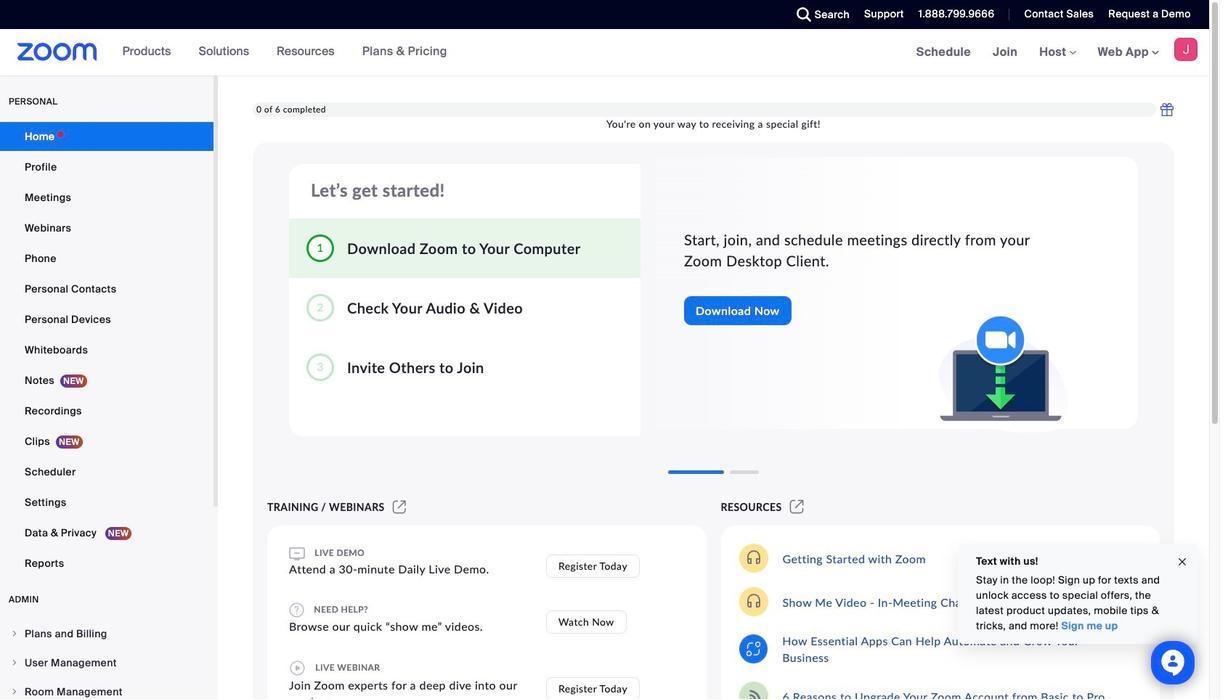 Task type: describe. For each thing, give the bounding box(es) containing it.
window new image
[[391, 501, 409, 514]]

profile picture image
[[1175, 38, 1198, 61]]

right image
[[10, 659, 19, 668]]

personal menu menu
[[0, 122, 214, 580]]

zoom logo image
[[17, 43, 97, 61]]

admin menu menu
[[0, 621, 214, 700]]

product information navigation
[[112, 29, 459, 76]]

window new image
[[788, 501, 807, 514]]

2 right image from the top
[[10, 688, 19, 697]]



Task type: vqa. For each thing, say whether or not it's contained in the screenshot.
topmost menu item
yes



Task type: locate. For each thing, give the bounding box(es) containing it.
meetings navigation
[[906, 29, 1210, 76]]

2 vertical spatial menu item
[[0, 679, 214, 700]]

1 vertical spatial menu item
[[0, 650, 214, 677]]

1 vertical spatial right image
[[10, 688, 19, 697]]

2 menu item from the top
[[0, 650, 214, 677]]

0 vertical spatial menu item
[[0, 621, 214, 648]]

menu item
[[0, 621, 214, 648], [0, 650, 214, 677], [0, 679, 214, 700]]

3 menu item from the top
[[0, 679, 214, 700]]

1 right image from the top
[[10, 630, 19, 639]]

0 vertical spatial right image
[[10, 630, 19, 639]]

right image down right icon
[[10, 688, 19, 697]]

right image
[[10, 630, 19, 639], [10, 688, 19, 697]]

banner
[[0, 29, 1210, 76]]

1 menu item from the top
[[0, 621, 214, 648]]

right image up right icon
[[10, 630, 19, 639]]

close image
[[1177, 554, 1189, 571]]



